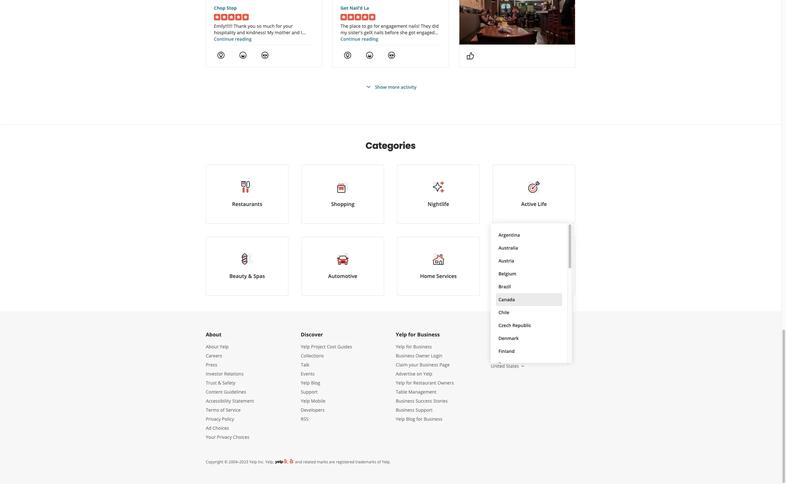 Task type: vqa. For each thing, say whether or not it's contained in the screenshot.
Copyright © 2004–2023 Yelp Inc. Yelp,
yes



Task type: describe. For each thing, give the bounding box(es) containing it.
blog inside yelp for business business owner login claim your business page advertise on yelp yelp for restaurant owners table management business success stories business support yelp blog for business
[[406, 416, 416, 423]]

24 useful v2 image
[[217, 51, 225, 59]]

careers link
[[206, 353, 222, 359]]

shopping
[[331, 201, 355, 208]]

countries
[[491, 353, 516, 361]]

finland button
[[496, 345, 563, 358]]

czech republic button
[[496, 319, 563, 332]]

yelp for business link
[[396, 344, 432, 350]]

united states
[[491, 363, 519, 370]]

yelp burst image
[[289, 459, 294, 465]]

trust & safety link
[[206, 380, 235, 386]]

chop
[[214, 5, 226, 11]]

0 vertical spatial choices
[[213, 425, 229, 432]]

continue reading button for nail'd
[[341, 36, 379, 42]]

24 funny v2 image for get nail'd la
[[366, 51, 374, 59]]

for up business owner login link
[[406, 344, 412, 350]]

content guidelines link
[[206, 389, 246, 395]]

beauty & spas
[[230, 273, 265, 280]]

brazil button
[[496, 281, 563, 294]]

argentina button
[[496, 229, 563, 242]]

marks
[[317, 460, 328, 465]]

©
[[225, 460, 228, 465]]

ad choices link
[[206, 425, 229, 432]]

categories
[[366, 140, 416, 152]]

reading for chop stop
[[235, 36, 252, 42]]

accessibility
[[206, 398, 231, 404]]

on
[[417, 371, 423, 377]]

privacy policy link
[[206, 416, 234, 423]]

business down owner
[[420, 362, 439, 368]]

yelp for business business owner login claim your business page advertise on yelp yelp for restaurant owners table management business success stories business support yelp blog for business
[[396, 344, 454, 423]]

restaurants link
[[206, 165, 289, 224]]

login
[[431, 353, 443, 359]]

business down stories on the bottom right of the page
[[424, 416, 443, 423]]

events link
[[301, 371, 315, 377]]

claim
[[396, 362, 408, 368]]

accessibility statement link
[[206, 398, 254, 404]]

argentina
[[499, 232, 520, 238]]

1 vertical spatial privacy
[[217, 435, 232, 441]]

5 star rating image for stop
[[214, 14, 249, 20]]

states
[[506, 363, 519, 370]]

0 vertical spatial privacy
[[206, 416, 221, 423]]

about yelp link
[[206, 344, 229, 350]]

yelp for restaurant owners link
[[396, 380, 454, 386]]

show
[[375, 84, 387, 90]]

are
[[329, 460, 335, 465]]

yelp up the 'claim'
[[396, 344, 405, 350]]

for up yelp for business link
[[409, 331, 416, 339]]

5 star rating image for nail'd
[[341, 14, 376, 20]]

get nail'd la
[[341, 5, 369, 11]]

claim your business page link
[[396, 362, 450, 368]]

business down table
[[396, 398, 415, 404]]

more
[[388, 84, 400, 90]]

yelp down business support link
[[396, 416, 405, 423]]

about yelp careers press investor relations trust & safety content guidelines accessibility statement terms of service privacy policy ad choices your privacy choices
[[206, 344, 254, 441]]

business up yelp for business link
[[417, 331, 440, 339]]

yelp mobile link
[[301, 398, 326, 404]]

finland
[[499, 349, 515, 355]]

restaurant
[[414, 380, 437, 386]]

yelp project cost guides collections talk events yelp blog support yelp mobile developers rss
[[301, 344, 352, 423]]

ad
[[206, 425, 212, 432]]

developers
[[301, 407, 325, 414]]

& inside beauty & spas link
[[248, 273, 252, 280]]

beauty
[[230, 273, 247, 280]]

business success stories link
[[396, 398, 448, 404]]

,
[[287, 460, 289, 465]]

chop stop link
[[214, 5, 314, 11]]

home services link
[[397, 237, 480, 296]]

support inside 'yelp project cost guides collections talk events yelp blog support yelp mobile developers rss'
[[301, 389, 318, 395]]

owner
[[416, 353, 430, 359]]

automotive
[[328, 273, 358, 280]]

relations
[[224, 371, 244, 377]]

stories
[[434, 398, 448, 404]]

project
[[311, 344, 326, 350]]

terms
[[206, 407, 219, 414]]

about for about yelp careers press investor relations trust & safety content guidelines accessibility statement terms of service privacy policy ad choices your privacy choices
[[206, 344, 219, 350]]

& inside about yelp careers press investor relations trust & safety content guidelines accessibility statement terms of service privacy policy ad choices your privacy choices
[[218, 380, 221, 386]]

business up the 'claim'
[[396, 353, 415, 359]]

shopping link
[[302, 165, 384, 224]]

chop stop
[[214, 5, 237, 11]]

of inside about yelp careers press investor relations trust & safety content guidelines accessibility statement terms of service privacy policy ad choices your privacy choices
[[220, 407, 225, 414]]

blog inside 'yelp project cost guides collections talk events yelp blog support yelp mobile developers rss'
[[311, 380, 320, 386]]

restaurants
[[232, 201, 262, 208]]

registered
[[336, 460, 355, 465]]

chile button
[[496, 307, 563, 319]]

inc.
[[258, 460, 265, 465]]

austria
[[499, 258, 515, 264]]

24 cool v2 image
[[261, 51, 269, 59]]

your
[[409, 362, 419, 368]]

australia button
[[496, 242, 563, 255]]

statement
[[232, 398, 254, 404]]

business up owner
[[414, 344, 432, 350]]

czech
[[499, 323, 512, 329]]

page
[[440, 362, 450, 368]]

content
[[206, 389, 223, 395]]

support link
[[301, 389, 318, 395]]

la
[[364, 5, 369, 11]]

your privacy choices link
[[206, 435, 250, 441]]

belgium button
[[496, 268, 563, 281]]

table
[[396, 389, 408, 395]]



Task type: locate. For each thing, give the bounding box(es) containing it.
yelp blog for business link
[[396, 416, 443, 423]]

support inside yelp for business business owner login claim your business page advertise on yelp yelp for restaurant owners table management business success stories business support yelp blog for business
[[416, 407, 433, 414]]

about up about yelp link
[[206, 331, 222, 339]]

investor relations link
[[206, 371, 244, 377]]

languages
[[491, 331, 519, 339]]

1 horizontal spatial 5 star rating image
[[341, 14, 376, 20]]

united
[[491, 363, 505, 370]]

1 horizontal spatial continue
[[341, 36, 361, 42]]

0 vertical spatial &
[[248, 273, 252, 280]]

advertise on yelp link
[[396, 371, 433, 377]]

privacy down the 'terms' at the left of page
[[206, 416, 221, 423]]

explore recent activity section section
[[201, 0, 581, 124]]

1 horizontal spatial continue reading button
[[341, 36, 379, 42]]

0 vertical spatial about
[[206, 331, 222, 339]]

activity
[[401, 84, 417, 90]]

1 continue reading from the left
[[214, 36, 252, 42]]

services
[[437, 273, 457, 280]]

business up yelp blog for business link at the bottom right of the page
[[396, 407, 415, 414]]

yelp,
[[266, 460, 274, 465]]

yelp down support link
[[301, 398, 310, 404]]

0 horizontal spatial continue reading button
[[214, 36, 252, 42]]

show more activity button
[[365, 83, 417, 91]]

safety
[[222, 380, 235, 386]]

copyright © 2004–2023 yelp inc. yelp,
[[206, 460, 274, 465]]

24 funny v2 image right 24 useful v2 icon
[[366, 51, 374, 59]]

policy
[[222, 416, 234, 423]]

2 5 star rating image from the left
[[341, 14, 376, 20]]

1 reading from the left
[[235, 36, 252, 42]]

press
[[206, 362, 217, 368]]

2 continue reading button from the left
[[341, 36, 379, 42]]

0 horizontal spatial 24 funny v2 image
[[239, 51, 247, 59]]

1 horizontal spatial choices
[[233, 435, 250, 441]]

stop
[[227, 5, 237, 11]]

canada button
[[496, 294, 563, 307]]

of
[[220, 407, 225, 414], [378, 460, 381, 465]]

category navigation section navigation
[[199, 125, 582, 312]]

reading
[[235, 36, 252, 42], [362, 36, 379, 42]]

home services
[[420, 273, 457, 280]]

home
[[420, 273, 435, 280]]

your
[[206, 435, 216, 441]]

continue reading button up 24 useful v2 image
[[214, 36, 252, 42]]

yelp inside about yelp careers press investor relations trust & safety content guidelines accessibility statement terms of service privacy policy ad choices your privacy choices
[[220, 344, 229, 350]]

&
[[248, 273, 252, 280], [218, 380, 221, 386]]

spas
[[254, 273, 265, 280]]

24 funny v2 image for chop stop
[[239, 51, 247, 59]]

choices down privacy policy link
[[213, 425, 229, 432]]

24 chevron down v2 image
[[365, 83, 373, 91]]

1 vertical spatial of
[[378, 460, 381, 465]]

yelp up careers link
[[220, 344, 229, 350]]

for down business support link
[[417, 416, 423, 423]]

owners
[[438, 380, 454, 386]]

about inside about yelp careers press investor relations trust & safety content guidelines accessibility statement terms of service privacy policy ad choices your privacy choices
[[206, 344, 219, 350]]

active life link
[[493, 165, 576, 224]]

yelp left inc.
[[249, 460, 257, 465]]

24 useful v2 image
[[344, 51, 352, 59]]

choices down policy
[[233, 435, 250, 441]]

cost
[[327, 344, 336, 350]]

united states button
[[491, 363, 526, 370]]

0 horizontal spatial reading
[[235, 36, 252, 42]]

yelp logo image
[[275, 459, 287, 465]]

2 reading from the left
[[362, 36, 379, 42]]

blog
[[311, 380, 320, 386], [406, 416, 416, 423]]

1 24 funny v2 image from the left
[[239, 51, 247, 59]]

management
[[409, 389, 437, 395]]

2 about from the top
[[206, 344, 219, 350]]

2 continue reading from the left
[[341, 36, 379, 42]]

1 horizontal spatial continue reading
[[341, 36, 379, 42]]

privacy down ad choices link
[[217, 435, 232, 441]]

blog down business support link
[[406, 416, 416, 423]]

2 continue from the left
[[341, 36, 361, 42]]

yelp down events
[[301, 380, 310, 386]]

like feed item image
[[467, 52, 475, 60]]

continue reading button for stop
[[214, 36, 252, 42]]

yelp for business
[[396, 331, 440, 339]]

1 horizontal spatial of
[[378, 460, 381, 465]]

yelp up yelp for business link
[[396, 331, 407, 339]]

continue reading for nail'd
[[341, 36, 379, 42]]

advertise
[[396, 371, 416, 377]]

trust
[[206, 380, 217, 386]]

1 horizontal spatial reading
[[362, 36, 379, 42]]

0 horizontal spatial support
[[301, 389, 318, 395]]

1 vertical spatial choices
[[233, 435, 250, 441]]

yelp up the collections
[[301, 344, 310, 350]]

2004–2023
[[229, 460, 248, 465]]

yelp right on
[[424, 371, 433, 377]]

support down the yelp blog link in the left bottom of the page
[[301, 389, 318, 395]]

belgium
[[499, 271, 517, 277]]

of up privacy policy link
[[220, 407, 225, 414]]

& left spas
[[248, 273, 252, 280]]

24 funny v2 image
[[239, 51, 247, 59], [366, 51, 374, 59]]

continue for get
[[341, 36, 361, 42]]

0 vertical spatial support
[[301, 389, 318, 395]]

continue up 24 useful v2 image
[[214, 36, 234, 42]]

get nail'd la link
[[341, 5, 441, 11]]

talk
[[301, 362, 310, 368]]

16 chevron down v2 image
[[521, 364, 526, 369]]

1 horizontal spatial &
[[248, 273, 252, 280]]

investor
[[206, 371, 223, 377]]

1 vertical spatial about
[[206, 344, 219, 350]]

trademarks
[[356, 460, 377, 465]]

5 star rating image down stop
[[214, 14, 249, 20]]

discover
[[301, 331, 323, 339]]

1 horizontal spatial 24 funny v2 image
[[366, 51, 374, 59]]

0 horizontal spatial continue reading
[[214, 36, 252, 42]]

support down success
[[416, 407, 433, 414]]

nightlife link
[[397, 165, 480, 224]]

life
[[538, 201, 547, 208]]

republic
[[513, 323, 532, 329]]

1 vertical spatial support
[[416, 407, 433, 414]]

1 5 star rating image from the left
[[214, 14, 249, 20]]

continue up 24 useful v2 icon
[[341, 36, 361, 42]]

0 horizontal spatial &
[[218, 380, 221, 386]]

yelp up table
[[396, 380, 405, 386]]

1 continue reading button from the left
[[214, 36, 252, 42]]

nail'd
[[350, 5, 363, 11]]

0 horizontal spatial of
[[220, 407, 225, 414]]

business
[[417, 331, 440, 339], [414, 344, 432, 350], [396, 353, 415, 359], [420, 362, 439, 368], [396, 398, 415, 404], [396, 407, 415, 414], [424, 416, 443, 423]]

for down advertise
[[406, 380, 412, 386]]

continue reading up 24 useful v2 icon
[[341, 36, 379, 42]]

& right trust
[[218, 380, 221, 386]]

0 horizontal spatial 5 star rating image
[[214, 14, 249, 20]]

privacy
[[206, 416, 221, 423], [217, 435, 232, 441]]

about for about
[[206, 331, 222, 339]]

chile
[[499, 310, 510, 316]]

0 vertical spatial blog
[[311, 380, 320, 386]]

1 vertical spatial blog
[[406, 416, 416, 423]]

rss
[[301, 416, 309, 423]]

support
[[301, 389, 318, 395], [416, 407, 433, 414]]

yelp
[[396, 331, 407, 339], [220, 344, 229, 350], [301, 344, 310, 350], [396, 344, 405, 350], [424, 371, 433, 377], [301, 380, 310, 386], [396, 380, 405, 386], [301, 398, 310, 404], [396, 416, 405, 423], [249, 460, 257, 465]]

1 horizontal spatial blog
[[406, 416, 416, 423]]

yelp.
[[382, 460, 391, 465]]

canada
[[499, 297, 515, 303]]

business support link
[[396, 407, 433, 414]]

1 about from the top
[[206, 331, 222, 339]]

copyright
[[206, 460, 224, 465]]

about up careers link
[[206, 344, 219, 350]]

5 star rating image down the "nail'd"
[[341, 14, 376, 20]]

0 horizontal spatial choices
[[213, 425, 229, 432]]

0 horizontal spatial continue
[[214, 36, 234, 42]]

for
[[409, 331, 416, 339], [406, 344, 412, 350], [406, 380, 412, 386], [417, 416, 423, 423]]

0 horizontal spatial blog
[[311, 380, 320, 386]]

business owner login link
[[396, 353, 443, 359]]

continue reading button
[[214, 36, 252, 42], [341, 36, 379, 42]]

reading for get nail'd la
[[362, 36, 379, 42]]

mobile
[[311, 398, 326, 404]]

0 vertical spatial of
[[220, 407, 225, 414]]

and
[[295, 460, 302, 465]]

5 star rating image
[[214, 14, 249, 20], [341, 14, 376, 20]]

automotive link
[[302, 237, 384, 296]]

of left "yelp."
[[378, 460, 381, 465]]

continue reading for stop
[[214, 36, 252, 42]]

continue reading button up 24 useful v2 icon
[[341, 36, 379, 42]]

collections link
[[301, 353, 324, 359]]

collections
[[301, 353, 324, 359]]

france
[[499, 361, 514, 368]]

24 cool v2 image
[[388, 51, 396, 59]]

success
[[416, 398, 432, 404]]

1 horizontal spatial support
[[416, 407, 433, 414]]

1 vertical spatial &
[[218, 380, 221, 386]]

guidelines
[[224, 389, 246, 395]]

blog up support link
[[311, 380, 320, 386]]

denmark
[[499, 336, 519, 342]]

24 funny v2 image left 24 cool v2 icon
[[239, 51, 247, 59]]

continue for chop
[[214, 36, 234, 42]]

events
[[301, 371, 315, 377]]

beauty & spas link
[[206, 237, 289, 296]]

1 continue from the left
[[214, 36, 234, 42]]

continue reading up 24 useful v2 image
[[214, 36, 252, 42]]

show more activity
[[375, 84, 417, 90]]

2 24 funny v2 image from the left
[[366, 51, 374, 59]]



